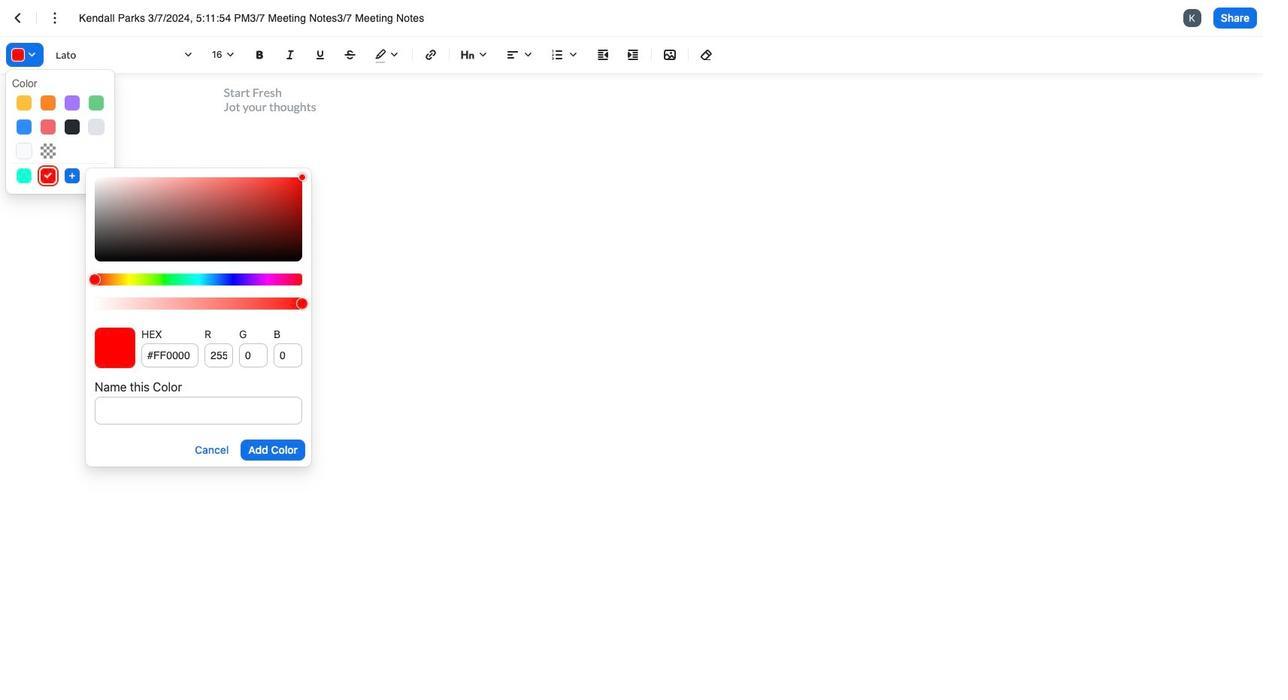 Task type: locate. For each thing, give the bounding box(es) containing it.
gray menu item
[[89, 120, 104, 135]]

green menu item
[[89, 96, 104, 111]]

underline image
[[311, 46, 329, 64]]

kendall parks image
[[1184, 9, 1202, 27]]

insert image image
[[661, 46, 679, 64]]

black menu item
[[65, 120, 80, 135]]

#ff0000 menu item
[[41, 169, 56, 184]]

None text field
[[79, 10, 452, 26], [141, 344, 199, 368], [79, 10, 452, 26], [141, 344, 199, 368]]

None number field
[[205, 344, 233, 368], [239, 344, 268, 368], [274, 344, 302, 368], [205, 344, 233, 368], [239, 344, 268, 368], [274, 344, 302, 368]]

menu
[[6, 70, 114, 194]]

link image
[[422, 46, 440, 64]]

orange menu item
[[41, 96, 56, 111]]

None text field
[[95, 397, 302, 425]]



Task type: vqa. For each thing, say whether or not it's contained in the screenshot.
WHITE menu item
yes



Task type: describe. For each thing, give the bounding box(es) containing it.
red menu item
[[41, 120, 56, 135]]

yellow menu item
[[17, 96, 32, 111]]

purple menu item
[[65, 96, 80, 111]]

white menu item
[[17, 144, 32, 159]]

#00ffd9ff menu item
[[17, 169, 32, 184]]

clear menu item
[[41, 144, 56, 159]]

blue menu item
[[17, 120, 32, 135]]

strikethrough image
[[342, 46, 360, 64]]

all notes image
[[9, 9, 27, 27]]

italic image
[[281, 46, 299, 64]]

bold image
[[251, 46, 269, 64]]

clear style image
[[698, 46, 716, 64]]

increase indent image
[[624, 46, 642, 64]]

more image
[[46, 9, 64, 27]]

decrease indent image
[[594, 46, 612, 64]]



